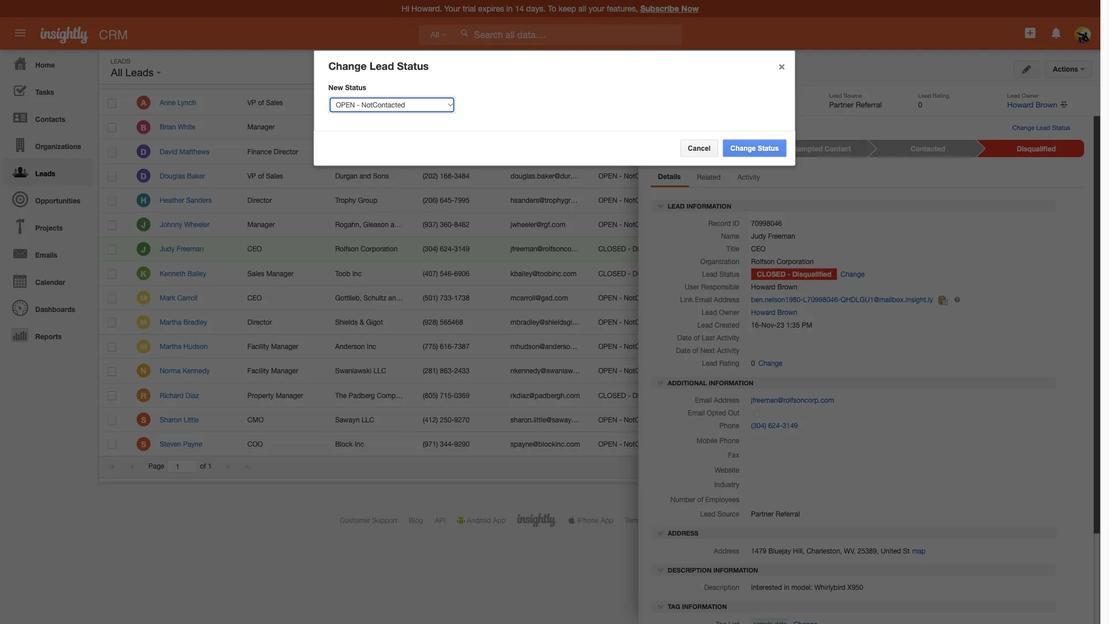 Task type: vqa. For each thing, say whether or not it's contained in the screenshot.
IMPORT LEADS in the top right of the page
yes



Task type: locate. For each thing, give the bounding box(es) containing it.
- inside r row
[[628, 391, 631, 399]]

vp inside a row
[[247, 99, 256, 107]]

pm for douglas.baker@durganandsons.com
[[737, 172, 747, 180]]

23 for nkennedy@swaniawskillc.com
[[712, 367, 719, 375]]

s row
[[99, 408, 924, 432], [99, 432, 924, 456]]

0 horizontal spatial corporation
[[361, 245, 398, 253]]

0 horizontal spatial contacted
[[697, 144, 731, 153]]

pm inside r row
[[737, 391, 747, 399]]

heather sanders
[[160, 196, 212, 204]]

open - notcontacted cell
[[590, 164, 677, 188], [590, 188, 677, 213], [590, 213, 677, 237], [590, 286, 677, 310], [590, 310, 677, 335], [590, 335, 677, 359], [590, 359, 677, 383], [590, 408, 677, 432], [590, 432, 677, 456]]

phone down out
[[720, 421, 740, 430]]

1:35 up organization
[[721, 245, 735, 253]]

pm for sharon.little@sawayn.com
[[737, 416, 747, 424]]

23 down user responsible
[[712, 294, 719, 302]]

follow image for mcarroll@gsd.com
[[875, 293, 886, 304]]

nov- for hsanders@trophygroup.com
[[697, 196, 712, 204]]

follow image for bwhite@boganinc.com
[[875, 122, 886, 133]]

qhdlgu1@mailbox.insight.ly
[[841, 296, 933, 304]]

opportunities link
[[3, 185, 92, 213]]

facility for m
[[247, 342, 269, 350]]

(206) 645-7995 cell
[[414, 188, 502, 213]]

16-nov-23 1:35 pm down ben.nelson1980-
[[751, 321, 813, 329]]

1 vertical spatial manager cell
[[239, 213, 326, 237]]

16-nov-23 1:35 pm cell for jwheeler@rgf.com
[[677, 213, 778, 237]]

lead right leads
[[1008, 92, 1021, 99]]

(304) for (304) 624-3149 cell
[[423, 245, 438, 253]]

pm down change  status 'button'
[[737, 172, 747, 180]]

1:35 for sharon.little@sawayn.com
[[721, 416, 735, 424]]

5 16-nov-23 1:35 pm cell from the top
[[677, 213, 778, 237]]

disqualified inside 'link'
[[1017, 144, 1056, 153]]

0 vertical spatial d
[[141, 147, 147, 156]]

1:35 down email address
[[721, 416, 735, 424]]

source up contact
[[844, 92, 862, 99]]

1 notcontacted from the top
[[624, 172, 668, 180]]

1 vertical spatial d link
[[137, 169, 150, 183]]

map link
[[912, 547, 926, 555]]

manager for n
[[271, 367, 298, 375]]

follow image inside k row
[[875, 268, 886, 279]]

(775)
[[423, 342, 438, 350]]

16-nov-23 1:35 pm inside b row
[[686, 123, 747, 131]]

open - notcontacted cell for douglas.baker@durganandsons.com
[[590, 164, 677, 188]]

14 16-nov-23 1:35 pm cell from the top
[[677, 432, 778, 456]]

manager inside b row
[[247, 123, 275, 131]]

2 open - notcontacted cell from the top
[[590, 188, 677, 213]]

s row down sharon.little@sawayn.com on the bottom of page
[[99, 432, 924, 456]]

1 horizontal spatial corporation
[[777, 258, 814, 266]]

624- for "(304) 624-3149" "link"
[[768, 421, 783, 430]]

llc right sawayn
[[362, 416, 374, 424]]

1 vertical spatial judy freeman
[[160, 245, 204, 253]]

(775) 616-7387
[[423, 342, 470, 350]]

1 closed - disqualified cell from the top
[[590, 115, 677, 139]]

2 vp of sales from the top
[[247, 172, 283, 180]]

0 horizontal spatial jfreeman@rolfsoncorp.com
[[511, 245, 594, 253]]

1 open from the top
[[598, 172, 617, 180]]

5 follow image from the top
[[875, 244, 886, 255]]

23 down last
[[712, 342, 719, 350]]

llc inside the n row
[[374, 367, 386, 375]]

2 vertical spatial owner
[[719, 308, 740, 316]]

1 vertical spatial martha
[[160, 342, 182, 350]]

4 open - notcontacted from the top
[[598, 416, 668, 424]]

16- inside r row
[[686, 391, 697, 399]]

sharon little link
[[160, 416, 205, 424]]

whirlybird
[[815, 583, 846, 591]]

5 open - notcontacted cell from the top
[[590, 310, 677, 335]]

organizations link
[[3, 131, 92, 158]]

app right android
[[493, 516, 506, 524]]

ceo cell
[[239, 237, 326, 261], [239, 286, 326, 310]]

llc for n
[[374, 367, 386, 375]]

howard inside h row
[[787, 196, 812, 204]]

0 vertical spatial rating
[[933, 92, 950, 99]]

23 up organization
[[712, 245, 719, 253]]

1 vertical spatial ceo cell
[[239, 286, 326, 310]]

lead owner up lead created
[[702, 308, 740, 316]]

1 vertical spatial 3149
[[783, 421, 798, 430]]

0 horizontal spatial source
[[718, 510, 740, 518]]

change inside change  status 'button'
[[731, 144, 756, 152]]

follow image
[[875, 122, 886, 133], [875, 146, 886, 157], [875, 171, 886, 182], [875, 220, 886, 231], [875, 244, 886, 255], [875, 317, 886, 328], [875, 366, 886, 377]]

leads down crm at the top of the page
[[110, 57, 131, 65]]

(928) 565468 cell
[[414, 310, 502, 335]]

inc right anderson
[[367, 342, 376, 350]]

nov- inside k row
[[697, 269, 712, 277]]

3 open - notcontacted cell from the top
[[590, 213, 677, 237]]

16-nov-23 1:35 pm up "not contacted"
[[686, 123, 747, 131]]

follow image for sharon.little@sawayn.com
[[875, 415, 886, 426]]

1:35 right "related"
[[721, 172, 735, 180]]

23 inside b row
[[712, 123, 719, 131]]

7 16-nov-23 1:35 pm cell from the top
[[677, 261, 778, 286]]

judy freeman
[[751, 232, 795, 240], [160, 245, 204, 253]]

howard brown for bradley
[[787, 318, 834, 326]]

1 vp from the top
[[247, 99, 256, 107]]

16- for jwheeler@rgf.com
[[686, 220, 697, 229]]

export leads link
[[932, 151, 983, 159]]

kenneth bailey link
[[160, 269, 212, 277]]

description up tag information
[[668, 566, 712, 574]]

2 vp of sales cell from the top
[[239, 164, 326, 188]]

0 right 'lead rating'
[[751, 359, 755, 367]]

martha bradley
[[160, 318, 207, 326]]

smartmerge leads
[[932, 87, 1000, 95]]

10 16-nov-23 1:35 pm cell from the top
[[677, 335, 778, 359]]

nov- down lead information
[[697, 220, 712, 229]]

ceo cell down sales manager
[[239, 286, 326, 310]]

7 follow image from the top
[[875, 366, 886, 377]]

16-nov-23 1:35 pm cell for jfreeman@rolfsoncorp.com
[[677, 237, 778, 261]]

m row
[[99, 286, 924, 310], [99, 310, 924, 335], [99, 335, 924, 359]]

ceo for j
[[247, 245, 262, 253]]

inc.
[[376, 123, 387, 131]]

16-
[[686, 123, 697, 131], [686, 147, 697, 155], [686, 172, 697, 180], [942, 183, 952, 191], [686, 196, 697, 204], [686, 220, 697, 229], [686, 245, 697, 253], [686, 269, 697, 277], [686, 294, 697, 302], [686, 318, 697, 326], [751, 321, 762, 329], [686, 342, 697, 350], [686, 367, 697, 375], [686, 391, 697, 399], [686, 416, 697, 424], [686, 440, 697, 448]]

s link for sharon little
[[137, 413, 150, 427]]

facility manager cell up property manager
[[239, 359, 326, 383]]

pm down link email address
[[737, 318, 747, 326]]

app right iphone
[[601, 516, 614, 524]]

howard brown cell up jfreeman@rolfsoncorp.com link
[[778, 359, 866, 383]]

created
[[715, 321, 740, 329]]

16-nov-23 1:35 pm down last
[[686, 342, 747, 350]]

rkdiaz@padbergh.com
[[511, 391, 580, 399]]

activity down created
[[717, 334, 740, 342]]

0 vertical spatial s
[[141, 415, 146, 425]]

2 m link from the top
[[137, 315, 150, 329]]

manager cell up finance director at left top
[[239, 115, 326, 139]]

d link
[[137, 144, 150, 158], [137, 169, 150, 183]]

howard brown inside b row
[[787, 123, 834, 131]]

70998046
[[751, 219, 782, 227]]

9 open from the top
[[598, 440, 617, 448]]

kenneth bailey
[[160, 269, 206, 277]]

trophy group cell
[[326, 188, 414, 213]]

privacy policy
[[688, 516, 732, 524]]

23 inside h row
[[712, 196, 719, 204]]

pm inside b row
[[737, 123, 747, 131]]

1 j from the top
[[141, 220, 146, 229]]

2 d link from the top
[[137, 169, 150, 183]]

closed - disqualified down "nkennedy@swaniawskillc.com open - notcontacted"
[[598, 391, 669, 399]]

contacted down import leads link on the right
[[911, 144, 946, 153]]

1 vertical spatial vp
[[247, 172, 256, 180]]

martha hudson
[[160, 342, 208, 350]]

manager inside the sales manager cell
[[266, 269, 294, 277]]

1 contacted from the left
[[697, 144, 731, 153]]

1:35 up additional information
[[721, 367, 735, 375]]

1:35 up record id
[[721, 196, 735, 204]]

0 vertical spatial 624-
[[440, 245, 454, 253]]

6 open - notcontacted cell from the top
[[590, 335, 677, 359]]

lead status: disqualified
[[651, 124, 735, 132]]

swaniawski llc cell
[[326, 359, 414, 383]]

manager inside the n row
[[271, 367, 298, 375]]

16-nov-23 1:35 pm cell for rkdiaz@padbergh.com
[[677, 383, 778, 408]]

4 closed - disqualified cell from the top
[[590, 383, 677, 408]]

facility manager
[[247, 342, 298, 350], [247, 367, 298, 375]]

brown inside lead owner howard brown
[[1036, 100, 1058, 109]]

1 vertical spatial s
[[141, 439, 146, 449]]

2 facility manager from the top
[[247, 367, 298, 375]]

3 closed - disqualified cell from the top
[[590, 261, 677, 286]]

vp of sales down finance
[[247, 172, 283, 180]]

0 vertical spatial j
[[141, 220, 146, 229]]

2 facility from the top
[[247, 367, 269, 375]]

1 16-nov-23 1:35 pm cell from the top
[[677, 115, 778, 139]]

status inside change  status 'button'
[[758, 144, 779, 152]]

16-nov-23 1:35 pm up additional information
[[686, 367, 747, 375]]

customer support link
[[340, 516, 397, 524]]

change link for closed - disqualified
[[837, 269, 865, 280]]

1 open - notcontacted cell from the top
[[590, 164, 677, 188]]

r link
[[137, 388, 150, 402]]

1 vertical spatial director
[[247, 196, 272, 204]]

16- for mcarroll@gsd.com
[[686, 294, 697, 302]]

1 horizontal spatial import
[[977, 183, 997, 191]]

employees
[[705, 495, 740, 503]]

nkennedy@swaniawskillc.com
[[511, 367, 604, 375]]

1 vertical spatial vp of sales cell
[[239, 164, 326, 188]]

email up email opted out
[[695, 396, 712, 404]]

0 vertical spatial vp
[[247, 99, 256, 107]]

1 manager cell from the top
[[239, 115, 326, 139]]

2 j row from the top
[[99, 237, 924, 261]]

sawayn llc
[[335, 416, 374, 424]]

- inside h row
[[619, 196, 622, 204]]

blog
[[409, 516, 423, 524]]

(251) 735-5824 cell
[[414, 115, 502, 139]]

2 howard brown cell from the top
[[778, 359, 866, 383]]

× button
[[773, 54, 791, 77]]

0 horizontal spatial (304) 624-3149
[[423, 245, 470, 253]]

(202) 168-3484
[[423, 172, 470, 180]]

pm up change  status
[[737, 123, 747, 131]]

follow image inside m row
[[875, 317, 886, 328]]

inc inside m row
[[367, 342, 376, 350]]

block inc cell
[[326, 432, 414, 456]]

facility manager for m
[[247, 342, 298, 350]]

sanders
[[186, 196, 212, 204]]

0369
[[454, 391, 470, 399]]

1:35 inside the n row
[[721, 367, 735, 375]]

16- for rkdiaz@padbergh.com
[[686, 391, 697, 399]]

inc inside k row
[[352, 269, 362, 277]]

0 vertical spatial 3149
[[454, 245, 470, 253]]

0 up contacted link
[[919, 100, 923, 109]]

624- inside cell
[[440, 245, 454, 253]]

vp of sales for a
[[247, 99, 283, 107]]

1 app from the left
[[493, 516, 506, 524]]

j link down h
[[137, 218, 150, 231]]

date left next
[[676, 347, 691, 355]]

interested
[[751, 583, 782, 591]]

6 16-nov-23 1:35 pm cell from the top
[[677, 237, 778, 261]]

brown inside the n row
[[814, 367, 834, 375]]

ceo
[[751, 245, 766, 253], [247, 245, 262, 253], [247, 294, 262, 302]]

2 s from the top
[[141, 439, 146, 449]]

vp inside d row
[[247, 172, 256, 180]]

rolfson corporation
[[335, 245, 398, 253], [751, 258, 814, 266]]

cell
[[502, 91, 590, 115], [590, 91, 677, 115], [677, 91, 778, 115], [895, 115, 924, 139], [326, 139, 414, 164], [414, 139, 502, 164], [502, 139, 590, 164], [590, 139, 677, 164], [895, 164, 924, 188], [778, 213, 866, 237], [895, 213, 924, 237], [99, 237, 128, 261], [778, 237, 866, 261], [895, 237, 924, 261], [895, 261, 924, 286], [895, 310, 924, 335], [778, 335, 866, 359], [895, 335, 924, 359], [895, 408, 924, 432], [778, 432, 866, 456], [895, 432, 924, 456]]

rating inside lead rating 0
[[933, 92, 950, 99]]

subscribe
[[641, 4, 679, 13]]

23 down "not contacted"
[[712, 172, 719, 180]]

open - notcontacted cell for mhudson@andersoninc.com
[[590, 335, 677, 359]]

8 open from the top
[[598, 416, 617, 424]]

1 horizontal spatial app
[[601, 516, 614, 524]]

(501) 733-1738 cell
[[414, 286, 502, 310]]

export
[[942, 151, 962, 159]]

1 vp of sales from the top
[[247, 99, 283, 107]]

16-nov-23 1:35 pm cell
[[677, 115, 778, 139], [677, 139, 778, 164], [677, 164, 778, 188], [677, 188, 778, 213], [677, 213, 778, 237], [677, 237, 778, 261], [677, 261, 778, 286], [677, 286, 778, 310], [677, 310, 778, 335], [677, 335, 778, 359], [677, 359, 778, 383], [677, 383, 778, 408], [677, 408, 778, 432], [677, 432, 778, 456]]

m link for martha hudson
[[137, 340, 150, 353]]

1 vertical spatial llc
[[374, 367, 386, 375]]

and inside j row
[[391, 220, 402, 229]]

howard brown for little
[[787, 416, 834, 424]]

opportunities
[[35, 196, 80, 205]]

1 vertical spatial facility
[[247, 367, 269, 375]]

property manager cell
[[239, 383, 326, 408]]

nov- inside b row
[[697, 123, 712, 131]]

pm inside h row
[[737, 196, 747, 204]]

7387
[[454, 342, 470, 350]]

now
[[682, 4, 699, 13]]

facility for n
[[247, 367, 269, 375]]

3 open - notcontacted from the top
[[598, 294, 668, 302]]

howard brown inside h row
[[787, 196, 834, 204]]

16-nov-23 1:35 pm for spayne@blockinc.com
[[686, 440, 747, 448]]

rating for lead rating 0
[[933, 92, 950, 99]]

source inside lead source partner referral
[[844, 92, 862, 99]]

0 vertical spatial manager cell
[[239, 115, 326, 139]]

1 director cell from the top
[[239, 188, 326, 213]]

closed - disqualified inside k row
[[598, 269, 669, 277]]

0 vertical spatial llc
[[380, 99, 392, 107]]

howard inside the n row
[[787, 367, 812, 375]]

16-nov-23 1:35 pm for mbradley@shieldsgigot.com
[[686, 318, 747, 326]]

b row
[[99, 115, 924, 139]]

2 director cell from the top
[[239, 310, 326, 335]]

23 left the id on the top of the page
[[712, 220, 719, 229]]

matthews
[[179, 147, 210, 155]]

0 vertical spatial and
[[360, 172, 371, 180]]

1 vertical spatial d
[[141, 171, 147, 181]]

2 m from the top
[[140, 317, 147, 327]]

23 for spayne@blockinc.com
[[712, 440, 719, 448]]

shields & gigot cell
[[326, 310, 414, 335]]

0 vertical spatial judy freeman
[[751, 232, 795, 240]]

disqualified inside r row
[[633, 391, 669, 399]]

1 vertical spatial m link
[[137, 315, 150, 329]]

closed - disqualified inside b row
[[598, 123, 669, 131]]

(304) 624-3149 inside cell
[[423, 245, 470, 253]]

notcontacted
[[624, 172, 668, 180], [624, 196, 668, 204], [624, 220, 668, 229], [624, 294, 668, 302], [624, 318, 668, 326], [624, 342, 668, 350], [624, 367, 668, 375], [624, 416, 668, 424], [624, 440, 668, 448]]

howard brown for carroll
[[787, 294, 834, 302]]

ceo down sales manager
[[247, 294, 262, 302]]

nov- inside h row
[[697, 196, 712, 204]]

d row
[[99, 139, 924, 164], [99, 164, 924, 188]]

1:35 for bwhite@boganinc.com
[[721, 123, 735, 131]]

howard brown for matthews
[[787, 147, 834, 155]]

j row
[[99, 213, 924, 237], [99, 237, 924, 261]]

closed for b
[[598, 123, 626, 131]]

new up lead owner howard brown
[[1020, 62, 1034, 70]]

2 manager cell from the top
[[239, 213, 326, 237]]

manager cell
[[239, 115, 326, 139], [239, 213, 326, 237]]

1:35 inside b row
[[721, 123, 735, 131]]

s row up "spayne@blockinc.com"
[[99, 408, 924, 432]]

nov- for bwhite@boganinc.com
[[697, 123, 712, 131]]

howard brown link for (412) 250-9270
[[787, 416, 834, 424]]

app for android app
[[493, 516, 506, 524]]

vp of sales inside a row
[[247, 99, 283, 107]]

2 vp from the top
[[247, 172, 256, 180]]

1 vp of sales cell from the top
[[239, 91, 326, 115]]

2 notcontacted from the top
[[624, 196, 668, 204]]

1 m link from the top
[[137, 291, 150, 305]]

mark
[[160, 294, 175, 302]]

r row
[[99, 383, 924, 408]]

change lead status up disqualified 'link'
[[1013, 124, 1071, 131]]

facility manager cell
[[239, 335, 326, 359], [239, 359, 326, 383]]

follow image for douglas.baker@durganandsons.com
[[875, 171, 886, 182]]

nov- up user responsible
[[697, 269, 712, 277]]

a
[[141, 98, 146, 108]]

0 horizontal spatial referral
[[776, 510, 800, 518]]

1 ceo cell from the top
[[239, 237, 326, 261]]

1:35 for nkennedy@swaniawskillc.com
[[721, 367, 735, 375]]

2 closed - disqualified cell from the top
[[590, 237, 677, 261]]

6906
[[454, 269, 470, 277]]

0 vertical spatial referral
[[856, 100, 882, 109]]

column header
[[501, 68, 589, 89], [589, 68, 677, 89], [677, 68, 778, 89]]

closed inside r row
[[598, 391, 626, 399]]

k
[[141, 269, 146, 278]]

nov- up additional information
[[697, 367, 712, 375]]

1 martha from the top
[[160, 318, 182, 326]]

open - notcontacted cell for spayne@blockinc.com
[[590, 432, 677, 456]]

0 vertical spatial (304) 624-3149
[[423, 245, 470, 253]]

vp of sales cell
[[239, 91, 326, 115], [239, 164, 326, 188]]

director inside m row
[[247, 318, 272, 326]]

nov- inside r row
[[697, 391, 712, 399]]

row group
[[99, 91, 924, 456]]

change up disqualified 'link'
[[1013, 124, 1035, 131]]

0 horizontal spatial rolfson
[[335, 245, 359, 253]]

processing
[[760, 516, 794, 524]]

1 d from the top
[[141, 147, 147, 156]]

row
[[99, 68, 923, 89]]

4 follow image from the top
[[875, 220, 886, 231]]

leads all leads
[[110, 57, 157, 79]]

row containing full name
[[99, 68, 923, 89]]

11 16-nov-23 1:35 pm cell from the top
[[677, 359, 778, 383]]

notcontacted inside the n row
[[624, 367, 668, 375]]

2 facility manager cell from the top
[[239, 359, 326, 383]]

1 horizontal spatial judy freeman
[[751, 232, 795, 240]]

1:35 for mcarroll@gsd.com
[[721, 294, 735, 302]]

status up "howe-blanda llc"
[[345, 83, 366, 92]]

0 vertical spatial d link
[[137, 144, 150, 158]]

2 j from the top
[[141, 244, 146, 254]]

2 vertical spatial director
[[247, 318, 272, 326]]

3 follow image from the top
[[875, 171, 886, 182]]

2 phone from the top
[[720, 436, 740, 444]]

2 martha from the top
[[160, 342, 182, 350]]

1:35 down organization
[[721, 269, 735, 277]]

d row down "bwhite@boganinc.com"
[[99, 139, 924, 164]]

9 open - notcontacted cell from the top
[[590, 432, 677, 456]]

(407) 546-6906 cell
[[414, 261, 502, 286]]

0 vertical spatial m
[[140, 293, 147, 303]]

inc
[[352, 269, 362, 277], [367, 342, 376, 350], [355, 440, 364, 448]]

howard brown inside k row
[[787, 269, 834, 277]]

1 horizontal spatial owner
[[805, 74, 827, 83]]

of down finance
[[258, 172, 264, 180]]

7 open - notcontacted cell from the top
[[590, 359, 677, 383]]

nov- inside the n row
[[697, 367, 712, 375]]

information up 'record'
[[687, 202, 732, 210]]

follow image for mbradley@shieldsgigot.com
[[875, 317, 886, 328]]

624-
[[440, 245, 454, 253], [768, 421, 783, 430]]

1 vertical spatial jfreeman@rolfsoncorp.com
[[751, 396, 834, 404]]

23 inside r row
[[712, 391, 719, 399]]

(805) 715-0369
[[423, 391, 470, 399]]

3149 for "(304) 624-3149" "link"
[[783, 421, 798, 430]]

0 vertical spatial sales
[[266, 99, 283, 107]]

kbailey@toobinc.com cell
[[502, 261, 590, 286]]

16-nov-23 1:35 pm down related 'link'
[[686, 196, 747, 204]]

closed - disqualified cell
[[590, 115, 677, 139], [590, 237, 677, 261], [590, 261, 677, 286], [590, 383, 677, 408]]

nov- down additional information
[[697, 391, 712, 399]]

next
[[701, 347, 715, 355]]

23 for hsanders@trophygroup.com
[[712, 196, 719, 204]]

facility manager cell for m
[[239, 335, 326, 359]]

rating for lead rating
[[720, 359, 740, 367]]

16-nov-23 1:35 pm for hsanders@trophygroup.com
[[686, 196, 747, 204]]

m for martha bradley
[[140, 317, 147, 327]]

1 horizontal spatial 624-
[[768, 421, 783, 430]]

1 howard brown cell from the top
[[778, 164, 866, 188]]

12 16-nov-23 1:35 pm cell from the top
[[677, 383, 778, 408]]

1 horizontal spatial freeman
[[768, 232, 795, 240]]

4 open - notcontacted cell from the top
[[590, 286, 677, 310]]

change link for 0
[[755, 357, 783, 369]]

1 vertical spatial j link
[[137, 242, 150, 256]]

facility
[[247, 342, 269, 350], [247, 367, 269, 375]]

0 vertical spatial lead owner
[[787, 74, 827, 83]]

director cell
[[239, 188, 326, 213], [239, 310, 326, 335]]

1 horizontal spatial rating
[[933, 92, 950, 99]]

0 vertical spatial judy
[[751, 232, 766, 240]]

2 open - notcontacted from the top
[[598, 220, 668, 229]]

16- for nkennedy@swaniawskillc.com
[[686, 367, 697, 375]]

steven payne link
[[160, 440, 208, 448]]

1 s from the top
[[141, 415, 146, 425]]

(304) 624-3149 cell
[[414, 237, 502, 261]]

and for gleason
[[391, 220, 402, 229]]

reports link
[[3, 321, 92, 348]]

16- inside k row
[[686, 269, 697, 277]]

1 vertical spatial partner
[[751, 510, 774, 518]]

howard brown link for (928) 565468
[[787, 318, 834, 326]]

1 phone from the top
[[720, 421, 740, 430]]

1 vertical spatial rating
[[720, 359, 740, 367]]

pm inside k row
[[737, 269, 747, 277]]

and inside cell
[[389, 294, 400, 302]]

1:35 for mbradley@shieldsgigot.com
[[721, 318, 735, 326]]

0 vertical spatial (304)
[[423, 245, 438, 253]]

howard brown cell for n
[[778, 359, 866, 383]]

rolfson corporation up toob inc cell
[[335, 245, 398, 253]]

follow image inside h row
[[875, 195, 886, 206]]

nov- for spayne@blockinc.com
[[697, 440, 712, 448]]

1 horizontal spatial referral
[[856, 100, 882, 109]]

23 inside the n row
[[712, 367, 719, 375]]

sales for d
[[266, 172, 283, 180]]

lead down link email address
[[702, 308, 717, 316]]

1 vertical spatial (304) 624-3149
[[751, 421, 798, 430]]

import
[[942, 135, 962, 143], [977, 183, 997, 191]]

3 column header from the left
[[677, 68, 778, 89]]

follow image
[[761, 66, 772, 77], [875, 98, 886, 109], [875, 195, 886, 206], [875, 268, 886, 279], [875, 293, 886, 304], [875, 342, 886, 353], [875, 390, 886, 401], [875, 415, 886, 426], [875, 439, 886, 450]]

s for sharon little
[[141, 415, 146, 425]]

change link up ben.nelson1980-l70998046-qhdlgu1@mailbox.insight.ly
[[837, 269, 865, 280]]

16-nov-23 1:35 pm up fax at the bottom of page
[[686, 440, 747, 448]]

vp of sales cell for a
[[239, 91, 326, 115]]

0 vertical spatial howard brown cell
[[778, 164, 866, 188]]

7 notcontacted from the top
[[624, 367, 668, 375]]

(206)
[[423, 196, 438, 204]]

jwheeler@rgf.com cell
[[502, 213, 590, 237]]

1 horizontal spatial source
[[844, 92, 862, 99]]

0 vertical spatial name
[[173, 74, 193, 83]]

website
[[715, 466, 740, 474]]

sales manager cell
[[239, 261, 326, 286]]

d link down b
[[137, 144, 150, 158]]

23 for jfreeman@rolfsoncorp.com
[[712, 245, 719, 253]]

rkdiaz@padbergh.com cell
[[502, 383, 590, 408]]

vp of sales up finance
[[247, 99, 283, 107]]

1 vertical spatial change lead status
[[1013, 124, 1071, 131]]

richard
[[160, 391, 184, 399]]

1:35 down link email address
[[721, 318, 735, 326]]

0 vertical spatial 0
[[919, 100, 923, 109]]

0 vertical spatial change lead status
[[329, 60, 429, 72]]

tag information
[[666, 603, 727, 611]]

rolfson down rogahn,
[[335, 245, 359, 253]]

closed
[[598, 123, 626, 131], [598, 245, 626, 253], [598, 269, 626, 277], [757, 270, 786, 278], [598, 391, 626, 399]]

1 vertical spatial email
[[695, 396, 712, 404]]

information for description information
[[714, 566, 758, 574]]

nkennedy@swaniawskillc.com cell
[[502, 359, 604, 383]]

16- inside the n row
[[686, 367, 697, 375]]

of 1
[[200, 462, 212, 470]]

new up howe-
[[329, 83, 343, 92]]

llc inside cell
[[362, 416, 374, 424]]

corporation down rogahn, gleason and farrell cell on the top
[[361, 245, 398, 253]]

16- inside h row
[[686, 196, 697, 204]]

23 for mbradley@shieldsgigot.com
[[712, 318, 719, 326]]

description for description information
[[668, 566, 712, 574]]

howard inside lead owner howard brown
[[1008, 100, 1034, 109]]

0 horizontal spatial rolfson corporation
[[335, 245, 398, 253]]

3 m from the top
[[140, 342, 147, 351]]

1
[[208, 462, 212, 470]]

d up h link
[[141, 171, 147, 181]]

name up title
[[721, 232, 740, 240]]

right click to copy email address image
[[939, 296, 948, 305]]

5 open - notcontacted from the top
[[598, 440, 668, 448]]

b link
[[137, 120, 150, 134]]

16-nov-23 1:35 pm cell for douglas.baker@durganandsons.com
[[677, 164, 778, 188]]

4 16-nov-23 1:35 pm cell from the top
[[677, 188, 778, 213]]

1 vertical spatial rolfson
[[751, 258, 775, 266]]

hsanders@trophygroup.com cell
[[502, 188, 598, 213]]

16- inside b row
[[686, 123, 697, 131]]

nov- for mhudson@andersoninc.com
[[697, 342, 712, 350]]

pm inside the n row
[[737, 367, 747, 375]]

0 vertical spatial director
[[274, 147, 298, 155]]

cancel button
[[681, 139, 718, 157]]

1 vertical spatial s link
[[137, 437, 150, 451]]

address up description information
[[714, 547, 740, 555]]

howard brown for lynch
[[787, 99, 834, 107]]

information right tag
[[682, 603, 727, 611]]

(304) inside cell
[[423, 245, 438, 253]]

735-
[[440, 123, 454, 131]]

0 vertical spatial new
[[1020, 62, 1034, 70]]

states
[[903, 547, 923, 555]]

closed - disqualified for k
[[598, 269, 669, 277]]

pm down responsible
[[737, 294, 747, 302]]

closed - disqualified cell for k
[[590, 261, 677, 286]]

(406) 653-3860 cell
[[414, 91, 502, 115]]

jfreeman@rolfsoncorp.com up "(304) 624-3149" "link"
[[751, 396, 834, 404]]

navigation
[[0, 50, 92, 348]]

13 16-nov-23 1:35 pm cell from the top
[[677, 408, 778, 432]]

23 inside k row
[[712, 269, 719, 277]]

2 follow image from the top
[[875, 146, 886, 157]]

16-nov-23 1:35 pm down organization
[[686, 269, 747, 277]]

0 vertical spatial vp of sales cell
[[239, 91, 326, 115]]

facility manager inside the n row
[[247, 367, 298, 375]]

martha bradley link
[[160, 318, 213, 326]]

closed for k
[[598, 269, 626, 277]]

of
[[258, 99, 264, 107], [258, 172, 264, 180], [694, 334, 700, 342], [693, 347, 699, 355], [200, 462, 206, 470], [698, 495, 704, 503], [646, 516, 652, 524]]

import down export leads at the top right of the page
[[977, 183, 997, 191]]

2 contacted from the left
[[911, 144, 946, 153]]

None checkbox
[[107, 74, 116, 83], [108, 196, 116, 206], [108, 294, 116, 303], [108, 391, 116, 401], [108, 416, 116, 425], [108, 440, 116, 449], [107, 74, 116, 83], [108, 196, 116, 206], [108, 294, 116, 303], [108, 391, 116, 401], [108, 416, 116, 425], [108, 440, 116, 449]]

1 vertical spatial 624-
[[768, 421, 783, 430]]

1 m from the top
[[140, 293, 147, 303]]

llc
[[380, 99, 392, 107], [374, 367, 386, 375], [362, 416, 374, 424]]

8 16-nov-23 1:35 pm cell from the top
[[677, 286, 778, 310]]

1 vertical spatial phone
[[720, 436, 740, 444]]

status up responsible
[[720, 270, 740, 278]]

(304) up the (407)
[[423, 245, 438, 253]]

follow image inside a row
[[875, 98, 886, 109]]

1738
[[454, 294, 470, 302]]

2 column header from the left
[[589, 68, 677, 89]]

sawayn
[[335, 416, 360, 424]]

None checkbox
[[108, 99, 116, 108], [108, 123, 116, 132], [108, 148, 116, 157], [108, 172, 116, 181], [108, 221, 116, 230], [108, 245, 116, 254], [108, 269, 116, 279], [108, 318, 116, 327], [108, 343, 116, 352], [108, 367, 116, 376], [108, 99, 116, 108], [108, 123, 116, 132], [108, 148, 116, 157], [108, 172, 116, 181], [108, 221, 116, 230], [108, 245, 116, 254], [108, 269, 116, 279], [108, 318, 116, 327], [108, 343, 116, 352], [108, 367, 116, 376]]

nov- up organization
[[697, 245, 712, 253]]

(304) 624-3149 up (407) 546-6906
[[423, 245, 470, 253]]

lead owner right record permissions image
[[787, 74, 827, 83]]

director cell down the sales manager cell
[[239, 310, 326, 335]]

3149 inside cell
[[454, 245, 470, 253]]

1 d link from the top
[[137, 144, 150, 158]]

follow image inside b row
[[875, 122, 886, 133]]

steven
[[160, 440, 181, 448]]

0 vertical spatial all
[[431, 30, 439, 39]]

0 vertical spatial martha
[[160, 318, 182, 326]]

information down 'lead rating'
[[709, 379, 754, 386]]

0 vertical spatial director cell
[[239, 188, 326, 213]]

rolfson corporation cell
[[326, 237, 414, 261]]

rating up additional information
[[720, 359, 740, 367]]

jfreeman@rolfsoncorp.com cell
[[502, 237, 594, 261]]

16-nov-23 1:35 pm inside the n row
[[686, 367, 747, 375]]

2 vertical spatial inc
[[355, 440, 364, 448]]

pm for mhudson@andersoninc.com
[[737, 342, 747, 350]]

1 horizontal spatial change link
[[837, 269, 865, 280]]

1 s link from the top
[[137, 413, 150, 427]]

2 open from the top
[[598, 196, 617, 204]]

howard brown inside r row
[[787, 391, 834, 399]]

lead up "howe-blanda llc" cell
[[370, 60, 394, 72]]

m link for mark carroll
[[137, 291, 150, 305]]

howard
[[787, 99, 812, 107], [1008, 100, 1034, 109], [787, 123, 812, 131], [787, 147, 812, 155], [787, 172, 812, 180], [787, 196, 812, 204], [787, 269, 812, 277], [751, 283, 776, 291], [787, 294, 812, 302], [751, 308, 776, 316], [787, 318, 812, 326], [787, 367, 812, 375], [787, 391, 812, 399], [787, 416, 812, 424]]

nkennedy@swaniawskillc.com open - notcontacted
[[511, 367, 668, 375]]

2 app from the left
[[601, 516, 614, 524]]

bailey
[[187, 269, 206, 277]]

1:35 up out
[[721, 391, 735, 399]]

16-nov-23 1:35 pm down email address
[[686, 416, 747, 424]]

(281) 863-2433 cell
[[414, 359, 502, 383]]

status for lead status
[[720, 270, 740, 278]]

nov- down last
[[697, 342, 712, 350]]

m link left martha bradley
[[137, 315, 150, 329]]

coo
[[247, 440, 263, 448]]

0 horizontal spatial import
[[942, 135, 962, 143]]

1 facility from the top
[[247, 342, 269, 350]]

j link up k link
[[137, 242, 150, 256]]

closed inside k row
[[598, 269, 626, 277]]

follow image inside r row
[[875, 390, 886, 401]]

j link
[[137, 218, 150, 231], [137, 242, 150, 256]]

white
[[178, 123, 196, 131]]

change lead status link
[[1013, 124, 1071, 131]]

j link for judy freeman
[[137, 242, 150, 256]]

llc up the padberg company
[[374, 367, 386, 375]]

1 vertical spatial (304)
[[751, 421, 767, 430]]

bluejay
[[769, 547, 791, 555]]

anderson inc cell
[[326, 335, 414, 359]]

d link for david matthews
[[137, 144, 150, 158]]

23 down export leads at the top right of the page
[[967, 183, 975, 191]]

record permissions image
[[775, 64, 785, 78]]

ceo inside m row
[[247, 294, 262, 302]]

manager inside property manager cell
[[276, 391, 303, 399]]

1 vertical spatial source
[[718, 510, 740, 518]]

0 horizontal spatial app
[[493, 516, 506, 524]]

open
[[598, 172, 617, 180], [598, 196, 617, 204], [598, 220, 617, 229], [598, 294, 617, 302], [598, 318, 617, 326], [598, 342, 617, 350], [598, 367, 617, 375], [598, 416, 617, 424], [598, 440, 617, 448]]

page
[[149, 462, 164, 470]]

calendar
[[35, 278, 65, 286]]

1 horizontal spatial change lead status
[[1013, 124, 1071, 131]]

and for schultz
[[389, 294, 400, 302]]

2 s link from the top
[[137, 437, 150, 451]]

0 horizontal spatial 3149
[[454, 245, 470, 253]]

8 open - notcontacted cell from the top
[[590, 408, 677, 432]]

lead inside row
[[787, 74, 803, 83]]

facility manager inside m row
[[247, 342, 298, 350]]

llc inside a row
[[380, 99, 392, 107]]

0 horizontal spatial owner
[[719, 308, 740, 316]]

howard brown cell
[[778, 164, 866, 188], [778, 359, 866, 383]]

0 vertical spatial import
[[942, 135, 962, 143]]

6 follow image from the top
[[875, 317, 886, 328]]

3 16-nov-23 1:35 pm cell from the top
[[677, 164, 778, 188]]

sons
[[373, 172, 389, 180]]

padberg
[[349, 391, 375, 399]]

mhudson@andersoninc.com
[[511, 342, 599, 350]]

0 vertical spatial rolfson
[[335, 245, 359, 253]]

1 horizontal spatial name
[[721, 232, 740, 240]]

1 horizontal spatial jfreeman@rolfsoncorp.com
[[751, 396, 834, 404]]

howard brown inside a row
[[787, 99, 834, 107]]

owner down "new lead" link
[[1022, 92, 1039, 99]]

director right finance
[[274, 147, 298, 155]]

1 j link from the top
[[137, 218, 150, 231]]

1:35 right cancel button
[[721, 147, 735, 155]]

lead left tags
[[932, 197, 948, 205]]



Task type: describe. For each thing, give the bounding box(es) containing it.
23 for sharon.little@sawayn.com
[[712, 416, 719, 424]]

carroll
[[177, 294, 198, 302]]

howard brown for sanders
[[787, 196, 834, 204]]

0 vertical spatial freeman
[[768, 232, 795, 240]]

trophy group
[[335, 196, 377, 204]]

actions button
[[1046, 61, 1093, 78]]

tasks
[[35, 88, 54, 96]]

lead up disqualified 'link'
[[1037, 124, 1051, 131]]

all leads button
[[108, 64, 164, 81]]

(412) 250-9270 cell
[[414, 408, 502, 432]]

customer support
[[340, 516, 397, 524]]

a link
[[137, 96, 150, 110]]

open inside the n row
[[598, 367, 617, 375]]

23 for kbailey@toobinc.com
[[712, 269, 719, 277]]

16- for bwhite@boganinc.com
[[686, 123, 697, 131]]

manager for k
[[266, 269, 294, 277]]

howe-
[[335, 99, 356, 107]]

a row
[[99, 91, 924, 115]]

martha hudson link
[[160, 342, 214, 350]]

16- for spayne@blockinc.com
[[686, 440, 697, 448]]

lead inside lead owner howard brown
[[1008, 92, 1021, 99]]

referral inside lead source partner referral
[[856, 100, 882, 109]]

1:35 for mhudson@andersoninc.com
[[721, 342, 735, 350]]

closed - disqualified for r
[[598, 391, 669, 399]]

(202) 168-3484 cell
[[414, 164, 502, 188]]

heather sanders link
[[160, 196, 218, 204]]

lead inside lead rating 0
[[919, 92, 931, 99]]

status for change  status
[[758, 144, 779, 152]]

pm for bwhite@boganinc.com
[[737, 123, 747, 131]]

1 column header from the left
[[501, 68, 589, 89]]

howard brown link for (407) 546-6906
[[787, 269, 834, 277]]

(251) 735-5824
[[423, 123, 470, 131]]

0 vertical spatial owner
[[805, 74, 827, 83]]

2 m row from the top
[[99, 310, 924, 335]]

2433
[[454, 367, 470, 375]]

3 m row from the top
[[99, 335, 924, 359]]

change up jfreeman@rolfsoncorp.com link
[[759, 359, 783, 367]]

and inside cell
[[360, 172, 371, 180]]

1:35 for spayne@blockinc.com
[[721, 440, 735, 448]]

mbradley@shieldsgigot.com open - notcontacted
[[511, 318, 668, 326]]

partner inside lead source partner referral
[[829, 100, 854, 109]]

baker
[[187, 172, 205, 180]]

sales inside cell
[[247, 269, 264, 277]]

16-nov-23 1:35 pm for mhudson@andersoninc.com
[[686, 342, 747, 350]]

status up disqualified 'link'
[[1053, 124, 1071, 131]]

open - notcontacted for sharon.little@sawayn.com
[[598, 416, 668, 424]]

director cell for h
[[239, 188, 326, 213]]

(304) 624-3149 for (304) 624-3149 cell
[[423, 245, 470, 253]]

open inside h row
[[598, 196, 617, 204]]

additional
[[668, 379, 707, 386]]

brian white
[[160, 123, 196, 131]]

related link
[[690, 169, 728, 187]]

16-nov-23 1:35 pm for kbailey@toobinc.com
[[686, 269, 747, 277]]

howard inside k row
[[787, 269, 812, 277]]

(805) 715-0369 cell
[[414, 383, 502, 408]]

(971) 344-9290 cell
[[414, 432, 502, 456]]

emails
[[35, 251, 57, 259]]

jfreeman@rolfsoncorp.com for jfreeman@rolfsoncorp.com closed - disqualified
[[511, 245, 594, 253]]

hsanders@trophygroup.com open - notcontacted
[[511, 196, 668, 204]]

mobile
[[697, 436, 718, 444]]

16-nov-23 1:35 pm cell for mcarroll@gsd.com
[[677, 286, 778, 310]]

1 vertical spatial date
[[676, 347, 691, 355]]

0 inside lead rating 0
[[919, 100, 923, 109]]

bradley
[[183, 318, 207, 326]]

row group containing a
[[99, 91, 924, 456]]

lead up user responsible
[[702, 270, 718, 278]]

douglas
[[160, 172, 185, 180]]

export leads
[[940, 151, 983, 159]]

gottlieb, schultz and d'amore cell
[[326, 286, 429, 310]]

follow image for nkennedy@swaniawskillc.com
[[875, 366, 886, 377]]

0 vertical spatial activity
[[738, 173, 760, 181]]

contact
[[825, 144, 851, 153]]

pm for jwheeler@rgf.com
[[737, 220, 747, 229]]

653-
[[440, 99, 454, 107]]

status down all link
[[397, 60, 429, 72]]

16- for mhudson@andersoninc.com
[[686, 342, 697, 350]]

d link for douglas baker
[[137, 169, 150, 183]]

manager cell for b
[[239, 115, 326, 139]]

howe-blanda llc cell
[[326, 91, 414, 115]]

policy
[[713, 516, 732, 524]]

tasks link
[[3, 77, 92, 104]]

howard brown link for (501) 733-1738
[[787, 294, 834, 302]]

of left next
[[693, 347, 699, 355]]

of left last
[[694, 334, 700, 342]]

howard brown inside the n row
[[787, 367, 834, 375]]

16-nov-23 1:35 pm for nkennedy@swaniawskillc.com
[[686, 367, 747, 375]]

2 vertical spatial activity
[[717, 347, 740, 355]]

1 d row from the top
[[99, 139, 924, 164]]

leads up export leads at the top right of the page
[[964, 135, 983, 143]]

privacy
[[688, 516, 711, 524]]

j for johnny wheeler
[[141, 220, 146, 229]]

16-nov-23 1:35 pm cell for sharon.little@sawayn.com
[[677, 408, 778, 432]]

durgan and sons cell
[[326, 164, 414, 188]]

user
[[685, 283, 699, 291]]

23 for jwheeler@rgf.com
[[712, 220, 719, 229]]

0 vertical spatial date
[[677, 334, 692, 342]]

0 horizontal spatial freeman
[[177, 245, 204, 253]]

mcarroll@gsd.com cell
[[502, 286, 590, 310]]

open inside d row
[[598, 172, 617, 180]]

leads left full
[[125, 67, 154, 79]]

sawayn llc cell
[[326, 408, 414, 432]]

(937) 360-8462 cell
[[414, 213, 502, 237]]

full
[[159, 74, 171, 83]]

(304) 624-3149 for "(304) 624-3149" "link"
[[751, 421, 798, 430]]

vp for d
[[247, 172, 256, 180]]

nov- up tags
[[952, 183, 967, 191]]

anne lynch
[[160, 99, 196, 107]]

android
[[467, 516, 491, 524]]

1 vertical spatial rolfson corporation
[[751, 258, 814, 266]]

- inside the n row
[[619, 367, 622, 375]]

notcontacted inside h row
[[624, 196, 668, 204]]

blog link
[[409, 516, 423, 524]]

16-nov-23 1:35 pm for bwhite@boganinc.com
[[686, 123, 747, 131]]

1 horizontal spatial judy
[[751, 232, 766, 240]]

ben.nelson1980-l70998046-qhdlgu1@mailbox.insight.ly
[[751, 296, 933, 304]]

bogan-auer, inc. cell
[[326, 115, 414, 139]]

durgan
[[335, 172, 358, 180]]

1 vertical spatial import
[[977, 183, 997, 191]]

3484
[[454, 172, 470, 180]]

terms of service
[[625, 516, 677, 524]]

1 horizontal spatial rolfson
[[751, 258, 775, 266]]

inc for m
[[367, 342, 376, 350]]

16-nov-23 1:35 pm cell for nkennedy@swaniawskillc.com
[[677, 359, 778, 383]]

(928) 565468
[[423, 318, 463, 326]]

johnny wheeler
[[160, 220, 210, 229]]

16-nov-23 import link
[[932, 183, 997, 191]]

follow image for rkdiaz@padbergh.com
[[875, 390, 886, 401]]

1 m row from the top
[[99, 286, 924, 310]]

the padberg company cell
[[326, 383, 414, 408]]

pm for rkdiaz@padbergh.com
[[737, 391, 747, 399]]

1 vertical spatial corporation
[[777, 258, 814, 266]]

follow image for mhudson@andersoninc.com
[[875, 342, 886, 353]]

owner inside lead owner howard brown
[[1022, 92, 1039, 99]]

1 s row from the top
[[99, 408, 924, 432]]

coo cell
[[239, 432, 326, 456]]

1 vertical spatial lead owner
[[702, 308, 740, 316]]

4 open from the top
[[598, 294, 617, 302]]

(775) 616-7387 cell
[[414, 335, 502, 359]]

mhudson@andersoninc.com open - notcontacted
[[511, 342, 668, 350]]

6 notcontacted from the top
[[624, 342, 668, 350]]

all inside leads all leads
[[111, 67, 123, 79]]

full name
[[159, 74, 193, 83]]

finance director cell
[[239, 139, 326, 164]]

16-nov-23 1:35 pm cell for spayne@blockinc.com
[[677, 432, 778, 456]]

director inside cell
[[274, 147, 298, 155]]

disqualified inside k row
[[633, 269, 669, 277]]

closed - disqualified up ben.nelson1980-
[[757, 270, 832, 278]]

hsanders@trophygroup.com
[[511, 196, 598, 204]]

brown inside k row
[[814, 269, 834, 277]]

vp of sales for d
[[247, 172, 283, 180]]

lead left status:
[[651, 124, 668, 132]]

23 for douglas.baker@durganandsons.com
[[712, 172, 719, 180]]

k row
[[99, 261, 924, 286]]

16-nov-23 1:35 pm for mcarroll@gsd.com
[[686, 294, 747, 302]]

toob inc cell
[[326, 261, 414, 286]]

16-nov-23 1:35 pm for rkdiaz@padbergh.com
[[686, 391, 747, 399]]

leads down import leads
[[964, 151, 983, 159]]

ceo right title
[[751, 245, 766, 253]]

mobile phone
[[697, 436, 740, 444]]

616-
[[440, 342, 454, 350]]

bwhite@boganinc.com cell
[[502, 115, 590, 139]]

rogahn,
[[335, 220, 361, 229]]

richard diaz link
[[160, 391, 205, 399]]

responsible
[[701, 283, 740, 291]]

23 down ben.nelson1980-
[[777, 321, 785, 329]]

lead down 'number of employees'
[[700, 510, 716, 518]]

inc for s
[[355, 440, 364, 448]]

addendum
[[796, 516, 830, 524]]

navigation containing home
[[0, 50, 92, 348]]

16-nov-23 1:35 pm cell for hsanders@trophygroup.com
[[677, 188, 778, 213]]

- inside b row
[[628, 123, 631, 131]]

(281)
[[423, 367, 438, 375]]

change up new status
[[329, 60, 367, 72]]

cmo cell
[[239, 408, 326, 432]]

16- for kbailey@toobinc.com
[[686, 269, 697, 277]]

director for h
[[247, 196, 272, 204]]

email for address
[[695, 396, 712, 404]]

address up out
[[714, 396, 740, 404]]

open - notcontacted cell for mcarroll@gsd.com
[[590, 286, 677, 310]]

2 s row from the top
[[99, 432, 924, 456]]

9270
[[454, 416, 470, 424]]

open - notcontacted cell for sharon.little@sawayn.com
[[590, 408, 677, 432]]

pm down l70998046-
[[802, 321, 813, 329]]

nov- for sharon.little@sawayn.com
[[697, 416, 712, 424]]

rolfson inside cell
[[335, 245, 359, 253]]

rogahn, gleason and farrell cell
[[326, 213, 423, 237]]

3149 for (304) 624-3149 cell
[[454, 245, 470, 253]]

1 horizontal spatial all
[[431, 30, 439, 39]]

howard brown link for (206) 645-7995
[[787, 196, 834, 204]]

howard inside b row
[[787, 123, 812, 131]]

howard brown link for (805) 715-0369
[[787, 391, 834, 399]]

data processing addendum link
[[743, 516, 830, 524]]

1:35 down ben.nelson1980-
[[787, 321, 800, 329]]

howard brown for diaz
[[787, 391, 834, 399]]

(501) 733-1738
[[423, 294, 470, 302]]

follow image for hsanders@trophygroup.com
[[875, 195, 886, 206]]

16-nov-23 1:35 pm for douglas.baker@durganandsons.com
[[686, 172, 747, 180]]

1 j row from the top
[[99, 213, 924, 237]]

leads up opportunities link
[[35, 169, 55, 177]]

Search all data.... text field
[[454, 24, 682, 45]]

howard inside r row
[[787, 391, 812, 399]]

lead rating
[[702, 359, 740, 367]]

5 notcontacted from the top
[[624, 318, 668, 326]]

of inside a row
[[258, 99, 264, 107]]

director for m
[[247, 318, 272, 326]]

subscribe now
[[641, 4, 699, 13]]

16-nov-23 1:35 pm cell for kbailey@toobinc.com
[[677, 261, 778, 286]]

of right number
[[698, 495, 704, 503]]

0 horizontal spatial name
[[173, 74, 193, 83]]

rolfson corporation inside cell
[[335, 245, 398, 253]]

16- for douglas.baker@durganandsons.com
[[686, 172, 697, 180]]

n row
[[99, 359, 924, 383]]

3 notcontacted from the top
[[624, 220, 668, 229]]

schultz
[[364, 294, 387, 302]]

iphone
[[578, 516, 599, 524]]

4 notcontacted from the top
[[624, 294, 668, 302]]

lead owner howard brown
[[1008, 92, 1058, 109]]

- inside k row
[[628, 269, 631, 277]]

lead up last
[[698, 321, 713, 329]]

863-
[[440, 367, 454, 375]]

change up ben.nelson1980-l70998046-qhdlgu1@mailbox.insight.ly
[[841, 270, 865, 278]]

1 vertical spatial activity
[[717, 334, 740, 342]]

9 notcontacted from the top
[[624, 440, 668, 448]]

23 right cancel
[[712, 147, 719, 155]]

attempted contact
[[788, 144, 851, 153]]

6 open from the top
[[598, 342, 617, 350]]

1:35 for douglas.baker@durganandsons.com
[[721, 172, 735, 180]]

email for opted
[[688, 409, 705, 417]]

shields & gigot
[[335, 318, 383, 326]]

home
[[35, 61, 55, 69]]

d for douglas baker
[[141, 171, 147, 181]]

not contacted
[[683, 144, 731, 153]]

0 vertical spatial email
[[695, 296, 712, 304]]

support
[[372, 516, 397, 524]]

wheeler
[[184, 220, 210, 229]]

brown inside a row
[[814, 99, 834, 107]]

actions
[[1053, 65, 1081, 73]]

howard inside a row
[[787, 99, 812, 107]]

show sidebar image
[[985, 62, 993, 70]]

united
[[881, 547, 901, 555]]

information for lead information
[[687, 202, 732, 210]]

nov- down ben.nelson1980-
[[762, 321, 777, 329]]

sharon.little@sawayn.com cell
[[502, 408, 591, 432]]

of right terms
[[646, 516, 652, 524]]

steven payne
[[160, 440, 202, 448]]

mbradley@shieldsgigot.com cell
[[502, 310, 598, 335]]

the
[[335, 391, 347, 399]]

pm for jfreeman@rolfsoncorp.com
[[737, 245, 747, 253]]

nov- for mcarroll@gsd.com
[[697, 294, 712, 302]]

5 open from the top
[[598, 318, 617, 326]]

import leads
[[940, 135, 983, 143]]

block
[[335, 440, 353, 448]]

new status
[[329, 83, 366, 92]]

23 for mhudson@andersoninc.com
[[712, 342, 719, 350]]

terms of service link
[[625, 516, 677, 524]]

j for judy freeman
[[141, 244, 146, 254]]

h row
[[99, 188, 924, 213]]

lead inside lead source partner referral
[[829, 92, 842, 99]]

1 vertical spatial 0
[[751, 359, 755, 367]]

j link for johnny wheeler
[[137, 218, 150, 231]]

of inside d row
[[258, 172, 264, 180]]

- inside d row
[[619, 172, 622, 180]]

mhudson@andersoninc.com cell
[[502, 335, 599, 359]]

nov- for mbradley@shieldsgigot.com
[[697, 318, 712, 326]]

1 vertical spatial referral
[[776, 510, 800, 518]]

lead rating 0
[[919, 92, 950, 109]]

733-
[[440, 294, 454, 302]]

624- for (304) 624-3149 cell
[[440, 245, 454, 253]]

of left 1
[[200, 462, 206, 470]]

trophy
[[335, 196, 356, 204]]

h
[[141, 196, 147, 205]]

pm up activity link
[[737, 147, 747, 155]]

brown inside r row
[[814, 391, 834, 399]]

open - notcontacted for spayne@blockinc.com
[[598, 440, 668, 448]]

api link
[[435, 516, 446, 524]]

all link
[[419, 25, 454, 45]]

brown inside h row
[[814, 196, 834, 204]]

2 16-nov-23 1:35 pm cell from the top
[[677, 139, 778, 164]]

brown inside b row
[[814, 123, 834, 131]]

douglas.baker@durganandsons.com cell
[[502, 164, 624, 188]]

Search this list... text field
[[713, 58, 843, 75]]

lead down next
[[702, 359, 718, 367]]

ceo for m
[[247, 294, 262, 302]]

lead left actions
[[1036, 62, 1052, 70]]

250-
[[440, 416, 454, 424]]

disqualified inside b row
[[633, 123, 669, 131]]

1 vertical spatial name
[[721, 232, 740, 240]]

corporation inside rolfson corporation cell
[[361, 245, 398, 253]]

cancel
[[688, 144, 711, 152]]

open - notcontacted for jwheeler@rgf.com
[[598, 220, 668, 229]]

address down responsible
[[714, 296, 740, 304]]

address down the "privacy"
[[666, 530, 699, 537]]

lead down "details" link
[[668, 202, 685, 210]]

d for david matthews
[[141, 147, 147, 156]]

16-nov-23 1:35 pm cell for bwhite@boganinc.com
[[677, 115, 778, 139]]

spayne@blockinc.com cell
[[502, 432, 590, 456]]

m for mark carroll
[[140, 293, 147, 303]]

data processing addendum
[[743, 516, 830, 524]]

3 open from the top
[[598, 220, 617, 229]]

nov- right 'not'
[[697, 147, 712, 155]]

(928)
[[423, 318, 438, 326]]

closed - disqualified cell for j
[[590, 237, 677, 261]]

2 d row from the top
[[99, 164, 924, 188]]

0 horizontal spatial judy
[[160, 245, 175, 253]]

mcarroll@gsd.com
[[511, 294, 568, 302]]

durgan and sons
[[335, 172, 389, 180]]

16-nov-23 1:35 pm up "related"
[[686, 147, 747, 155]]

s for steven payne
[[141, 439, 146, 449]]

pm for hsanders@trophygroup.com
[[737, 196, 747, 204]]

8 notcontacted from the top
[[624, 416, 668, 424]]

anne lynch link
[[160, 99, 202, 107]]

cmo
[[247, 416, 264, 424]]

notifications image
[[1050, 26, 1064, 40]]

0 horizontal spatial partner
[[751, 510, 774, 518]]



